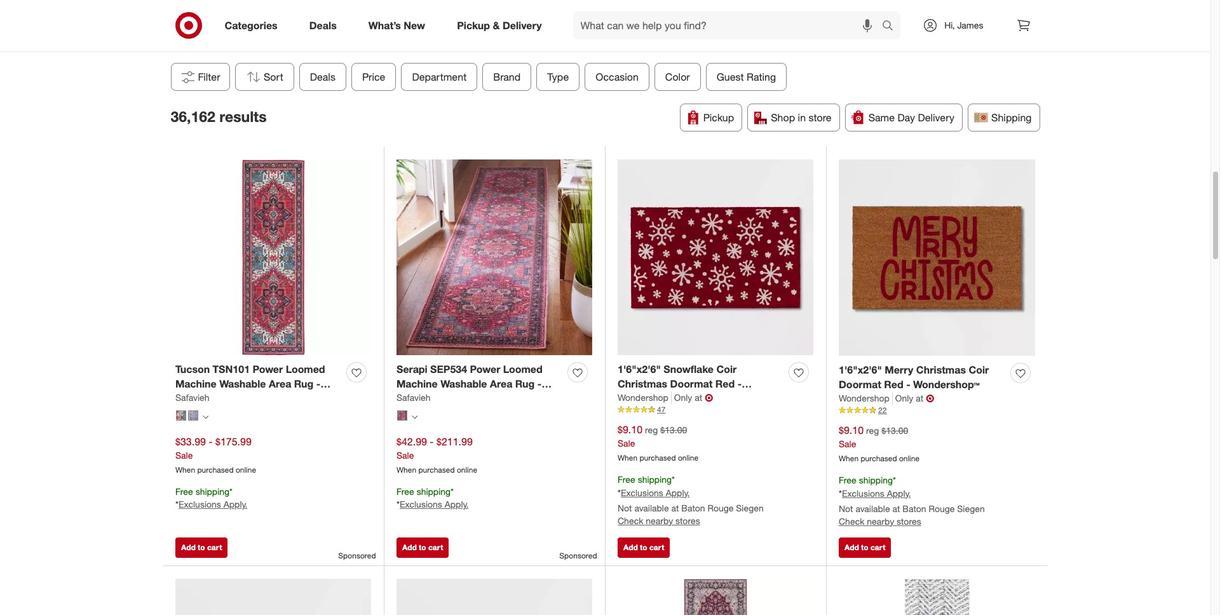 Task type: describe. For each thing, give the bounding box(es) containing it.
47
[[657, 405, 666, 414]]

pickup & delivery
[[457, 19, 542, 32]]

online for merry
[[899, 454, 920, 463]]

rouge for 1'6"x2'6" merry christmas coir doormat red - wondershop™
[[929, 503, 955, 514]]

- inside tucson tsn101 power loomed machine washable area rug  - safavieh
[[316, 378, 321, 390]]

serapi
[[397, 363, 427, 376]]

james
[[957, 20, 984, 31]]

shipping
[[992, 111, 1032, 124]]

nearby for 1'6"x2'6" merry christmas coir doormat red - wondershop™
[[867, 516, 894, 527]]

22 link
[[839, 405, 1035, 416]]

new
[[404, 19, 425, 32]]

- inside 'serapi sep534 power loomed machine washable area rug  - safavieh'
[[538, 378, 542, 390]]

shop
[[771, 111, 795, 124]]

same
[[869, 111, 895, 124]]

results
[[219, 107, 267, 125]]

1'6"x2'6" merry christmas coir doormat red - wondershop™ link
[[839, 363, 1006, 392]]

washable for tsn101
[[219, 378, 266, 390]]

safavieh inside tucson tsn101 power loomed machine washable area rug  - safavieh
[[175, 392, 217, 405]]

all colors element for $33.99
[[203, 413, 208, 421]]

- inside $42.99 - $211.99 sale when purchased online
[[430, 435, 434, 448]]

delivery for same day delivery
[[918, 111, 955, 124]]

check for 1'6"x2'6" merry christmas coir doormat red - wondershop™
[[839, 516, 865, 527]]

all colors image
[[203, 415, 208, 420]]

all colors image
[[412, 415, 418, 420]]

free shipping * * exclusions apply. not available at baton rouge siegen check nearby stores for 1'6"x2'6" merry christmas coir doormat red - wondershop™
[[839, 475, 985, 527]]

$33.99 - $175.99 sale when purchased online
[[175, 435, 256, 475]]

coir inside 1'6"x2'6" snowflake coir christmas doormat red - wondershop™
[[717, 363, 737, 376]]

wondershop™ for coir
[[913, 378, 980, 391]]

occasion
[[595, 71, 638, 83]]

deals link
[[299, 11, 353, 39]]

safavieh link for tucson tsn101 power loomed machine washable area rug  - safavieh
[[175, 392, 209, 404]]

$13.00 for snowflake
[[661, 425, 687, 435]]

$9.10 for 1'6"x2'6" snowflake coir christmas doormat red - wondershop™
[[618, 423, 643, 436]]

nearby for 1'6"x2'6" snowflake coir christmas doormat red - wondershop™
[[646, 515, 673, 526]]

1'6"x2'6" for 1'6"x2'6" snowflake coir christmas doormat red - wondershop™
[[618, 363, 661, 376]]

what's
[[368, 19, 401, 32]]

36,162
[[171, 107, 215, 125]]

merry
[[885, 364, 914, 376]]

red for snowflake
[[716, 378, 735, 390]]

purchased for serapi sep534 power loomed machine washable area rug  - safavieh
[[419, 465, 455, 475]]

- inside 1'6"x2'6" snowflake coir christmas doormat red - wondershop™
[[738, 378, 742, 390]]

¬ for christmas
[[926, 392, 934, 405]]

purchased for 1'6"x2'6" merry christmas coir doormat red - wondershop™
[[861, 454, 897, 463]]

red/blue image
[[176, 410, 186, 420]]

47 link
[[618, 404, 814, 415]]

- inside 1'6"x2'6" merry christmas coir doormat red - wondershop™
[[906, 378, 911, 391]]

1'6"x2'6" snowflake coir christmas doormat red - wondershop™
[[618, 363, 742, 405]]

check for 1'6"x2'6" snowflake coir christmas doormat red - wondershop™
[[618, 515, 643, 526]]

rug for tucson tsn101 power loomed machine washable area rug  - safavieh
[[294, 378, 314, 390]]

sale for serapi sep534 power loomed machine washable area rug  - safavieh
[[397, 450, 414, 461]]

power for tsn101
[[253, 363, 283, 376]]

redcard™
[[650, 23, 690, 34]]

safavieh link for serapi sep534 power loomed machine washable area rug  - safavieh
[[397, 392, 431, 404]]

online for sep534
[[457, 465, 477, 475]]

free shipping * * exclusions apply. not available at baton rouge siegen check nearby stores for 1'6"x2'6" snowflake coir christmas doormat red - wondershop™
[[618, 474, 764, 526]]

hi, james
[[945, 20, 984, 31]]

top
[[391, 23, 405, 34]]

delivery for pickup & delivery
[[503, 19, 542, 32]]

only for snowflake
[[674, 392, 692, 403]]

online for snowflake
[[678, 453, 699, 463]]

cart for serapi sep534 power loomed machine washable area rug  - safavieh
[[428, 543, 443, 552]]

deals for deals link
[[309, 19, 337, 32]]

circle™
[[540, 23, 568, 34]]

stores for 1'6"x2'6" snowflake coir christmas doormat red - wondershop™
[[676, 515, 700, 526]]

all colors element for $42.99
[[412, 413, 418, 421]]

target circle™ link
[[476, 0, 605, 48]]

add for 1'6"x2'6" merry christmas coir doormat red - wondershop™
[[845, 543, 859, 552]]

what's new
[[368, 19, 425, 32]]

add for 1'6"x2'6" snowflake coir christmas doormat red - wondershop™
[[624, 543, 638, 552]]

check nearby stores button for 1'6"x2'6" merry christmas coir doormat red - wondershop™
[[839, 515, 921, 528]]

when for 1'6"x2'6" snowflake coir christmas doormat red - wondershop™
[[618, 453, 638, 463]]

coir inside 1'6"x2'6" merry christmas coir doormat red - wondershop™
[[969, 364, 989, 376]]

christmas inside 1'6"x2'6" merry christmas coir doormat red - wondershop™
[[916, 364, 966, 376]]

&
[[493, 19, 500, 32]]

sponsored for $175.99
[[338, 551, 376, 561]]

check nearby stores button for 1'6"x2'6" snowflake coir christmas doormat red - wondershop™
[[618, 515, 700, 527]]

type
[[547, 71, 569, 83]]

department button
[[401, 63, 477, 91]]

reg for 1'6"x2'6" snowflake coir christmas doormat red - wondershop™
[[645, 425, 658, 435]]

add to cart for 1'6"x2'6" snowflake coir christmas doormat red - wondershop™
[[624, 543, 664, 552]]

rouge for 1'6"x2'6" snowflake coir christmas doormat red - wondershop™
[[708, 502, 734, 513]]

deals for deals button
[[310, 71, 335, 83]]

same day delivery
[[869, 111, 955, 124]]

to for 1'6"x2'6" merry christmas coir doormat red - wondershop™
[[861, 543, 869, 552]]

search
[[877, 20, 907, 33]]

sort
[[264, 71, 283, 83]]

sale for 1'6"x2'6" merry christmas coir doormat red - wondershop™
[[839, 439, 856, 449]]

guest rating
[[716, 71, 776, 83]]

only for merry
[[895, 393, 914, 404]]

sort button
[[235, 63, 294, 91]]

deals right top
[[408, 23, 430, 34]]

tucson tsn101 power loomed machine washable area rug  - safavieh
[[175, 363, 325, 405]]

deals button
[[299, 63, 346, 91]]

free shipping * * exclusions apply. for $175.99
[[175, 486, 247, 510]]

doormat for merry
[[839, 378, 881, 391]]

22
[[878, 405, 887, 415]]

$211.99
[[437, 435, 473, 448]]

christmas inside 1'6"x2'6" snowflake coir christmas doormat red - wondershop™
[[618, 378, 667, 390]]

serapi sep534 power loomed machine washable area rug  - safavieh link
[[397, 362, 563, 405]]

reg for 1'6"x2'6" merry christmas coir doormat red - wondershop™
[[866, 425, 879, 436]]

filter
[[198, 71, 220, 83]]

guest rating button
[[706, 63, 787, 91]]

rating
[[747, 71, 776, 83]]

target circle™
[[513, 23, 568, 34]]

price button
[[351, 63, 396, 91]]

add to cart button for 1'6"x2'6" snowflake coir christmas doormat red - wondershop™
[[618, 538, 670, 558]]

pickup button
[[680, 104, 743, 132]]

day
[[898, 111, 915, 124]]

area for sep534
[[490, 378, 513, 390]]

type button
[[536, 63, 580, 91]]

in
[[798, 111, 806, 124]]

36,162 results
[[171, 107, 267, 125]]

department
[[412, 71, 466, 83]]

- inside $33.99 - $175.99 sale when purchased online
[[209, 435, 213, 448]]

brand button
[[482, 63, 531, 91]]

baton for 1'6"x2'6" snowflake coir christmas doormat red - wondershop™
[[682, 502, 705, 513]]

color button
[[654, 63, 701, 91]]

rug for serapi sep534 power loomed machine washable area rug  - safavieh
[[515, 378, 535, 390]]

wondershop link for 1'6"x2'6" merry christmas coir doormat red - wondershop™
[[839, 392, 893, 405]]

shop in store button
[[748, 104, 840, 132]]

serapi sep534 power loomed machine washable area rug  - safavieh
[[397, 363, 543, 405]]



Task type: vqa. For each thing, say whether or not it's contained in the screenshot.
The Own
no



Task type: locate. For each thing, give the bounding box(es) containing it.
purchased for tucson tsn101 power loomed machine washable area rug  - safavieh
[[197, 465, 234, 475]]

online inside $42.99 - $211.99 sale when purchased online
[[457, 465, 477, 475]]

1 vertical spatial christmas
[[618, 378, 667, 390]]

coir right snowflake
[[717, 363, 737, 376]]

0 horizontal spatial only
[[674, 392, 692, 403]]

wondershop link up 22
[[839, 392, 893, 405]]

wondershop only at ¬ up 22
[[839, 392, 934, 405]]

free shipping * * exclusions apply. for $211.99
[[397, 486, 469, 510]]

2 loomed from the left
[[503, 363, 543, 376]]

0 horizontal spatial not
[[618, 502, 632, 513]]

1'6"x2'6" snowflake coir christmas doormat red - wondershop™ image
[[618, 159, 814, 355], [618, 159, 814, 355]]

0 horizontal spatial area
[[269, 378, 291, 390]]

color
[[665, 71, 690, 83]]

1 power from the left
[[253, 363, 283, 376]]

pickup left &
[[457, 19, 490, 32]]

0 horizontal spatial wondershop only at ¬
[[618, 391, 713, 404]]

1 horizontal spatial coir
[[969, 364, 989, 376]]

what's new link
[[358, 11, 441, 39]]

2 rug from the left
[[515, 378, 535, 390]]

$42.99
[[397, 435, 427, 448]]

tucson tsn101 power loomed machine washable area rug  - safavieh image
[[175, 159, 371, 355], [175, 159, 371, 355]]

0 horizontal spatial doormat
[[670, 378, 713, 390]]

wondershop™ up 22 link
[[913, 378, 980, 391]]

cart for 1'6"x2'6" merry christmas coir doormat red - wondershop™
[[871, 543, 886, 552]]

1 rug from the left
[[294, 378, 314, 390]]

to for 1'6"x2'6" snowflake coir christmas doormat red - wondershop™
[[640, 543, 647, 552]]

pickup & delivery link
[[446, 11, 558, 39]]

wondershop only at ¬ for snowflake
[[618, 391, 713, 404]]

1 horizontal spatial safavieh link
[[397, 392, 431, 404]]

purchased
[[640, 453, 676, 463], [861, 454, 897, 463], [197, 465, 234, 475], [419, 465, 455, 475]]

reg down '47'
[[645, 425, 658, 435]]

categories
[[225, 19, 278, 32]]

$42.99 - $211.99 sale when purchased online
[[397, 435, 477, 475]]

wondershop™ for christmas
[[618, 392, 684, 405]]

0 horizontal spatial safavieh link
[[175, 392, 209, 404]]

stores for 1'6"x2'6" merry christmas coir doormat red - wondershop™
[[897, 516, 921, 527]]

christmas up '47'
[[618, 378, 667, 390]]

1 horizontal spatial check nearby stores button
[[839, 515, 921, 528]]

1'6"x2'6" up '47'
[[618, 363, 661, 376]]

add to cart for serapi sep534 power loomed machine washable area rug  - safavieh
[[402, 543, 443, 552]]

0 horizontal spatial $9.10 reg $13.00 sale when purchased online
[[618, 423, 699, 463]]

1 horizontal spatial check
[[839, 516, 865, 527]]

online down $211.99
[[457, 465, 477, 475]]

$9.10 reg $13.00 sale when purchased online down 22
[[839, 424, 920, 463]]

power
[[253, 363, 283, 376], [470, 363, 500, 376]]

1'6"x2'6" left merry
[[839, 364, 882, 376]]

doormat for snowflake
[[670, 378, 713, 390]]

top deals
[[391, 23, 430, 34]]

area inside 'serapi sep534 power loomed machine washable area rug  - safavieh'
[[490, 378, 513, 390]]

power inside 'serapi sep534 power loomed machine washable area rug  - safavieh'
[[470, 363, 500, 376]]

machine inside 'serapi sep534 power loomed machine washable area rug  - safavieh'
[[397, 378, 438, 390]]

tucson
[[175, 363, 210, 376]]

1 horizontal spatial loomed
[[503, 363, 543, 376]]

red for merry
[[884, 378, 904, 391]]

nuloom rosanne transitional striped area rug image
[[839, 579, 1035, 615], [839, 579, 1035, 615]]

shop in store
[[771, 111, 832, 124]]

0 vertical spatial wondershop™
[[913, 378, 980, 391]]

3 add from the left
[[624, 543, 638, 552]]

3 add to cart from the left
[[624, 543, 664, 552]]

all colors element right red/blue icon
[[412, 413, 418, 421]]

same day delivery button
[[845, 104, 963, 132]]

1'6"x2'6" inside 1'6"x2'6" snowflake coir christmas doormat red - wondershop™
[[618, 363, 661, 376]]

1'6"x2'6" for 1'6"x2'6" merry christmas coir doormat red - wondershop™
[[839, 364, 882, 376]]

1 horizontal spatial $13.00
[[882, 425, 908, 436]]

1 washable from the left
[[219, 378, 266, 390]]

1'6"x2'6" merry christmas coir doormat red - wondershop™
[[839, 364, 989, 391]]

0 horizontal spatial all colors element
[[203, 413, 208, 421]]

store
[[809, 111, 832, 124]]

4 cart from the left
[[871, 543, 886, 552]]

0 horizontal spatial check
[[618, 515, 643, 526]]

search button
[[877, 11, 907, 42]]

sale inside $42.99 - $211.99 sale when purchased online
[[397, 450, 414, 461]]

wondershop only at ¬ for merry
[[839, 392, 934, 405]]

all colors element
[[203, 413, 208, 421], [412, 413, 418, 421]]

delivery inside button
[[918, 111, 955, 124]]

0 horizontal spatial christmas
[[618, 378, 667, 390]]

2 all colors element from the left
[[412, 413, 418, 421]]

sale for tucson tsn101 power loomed machine washable area rug  - safavieh
[[175, 450, 193, 461]]

1'6"x2'6" snowflake coir christmas doormat red - wondershop™ link
[[618, 362, 784, 405]]

snowflake
[[664, 363, 714, 376]]

add to cart button for 1'6"x2'6" merry christmas coir doormat red - wondershop™
[[839, 538, 891, 558]]

loomed inside tucson tsn101 power loomed machine washable area rug  - safavieh
[[286, 363, 325, 376]]

doormat up 22
[[839, 378, 881, 391]]

1 horizontal spatial siegen
[[957, 503, 985, 514]]

2 cart from the left
[[428, 543, 443, 552]]

$9.10
[[618, 423, 643, 436], [839, 424, 864, 437]]

0 vertical spatial delivery
[[503, 19, 542, 32]]

$33.99
[[175, 435, 206, 448]]

1'6"x2'6" inside 1'6"x2'6" merry christmas coir doormat red - wondershop™
[[839, 364, 882, 376]]

wondershop™ down snowflake
[[618, 392, 684, 405]]

1 safavieh link from the left
[[175, 392, 209, 404]]

1 horizontal spatial 1'6"x2'6"
[[839, 364, 882, 376]]

1 vertical spatial delivery
[[918, 111, 955, 124]]

coir up 22 link
[[969, 364, 989, 376]]

deals
[[309, 19, 337, 32], [408, 23, 430, 34], [310, 71, 335, 83]]

1 horizontal spatial power
[[470, 363, 500, 376]]

1 horizontal spatial rug
[[515, 378, 535, 390]]

1 horizontal spatial nearby
[[867, 516, 894, 527]]

0 horizontal spatial $13.00
[[661, 425, 687, 435]]

0 horizontal spatial wondershop™
[[618, 392, 684, 405]]

deals right sort
[[310, 71, 335, 83]]

wondershop link
[[618, 392, 672, 404], [839, 392, 893, 405]]

¬ for coir
[[705, 391, 713, 404]]

to
[[198, 543, 205, 552], [419, 543, 426, 552], [640, 543, 647, 552], [861, 543, 869, 552]]

available for 1'6"x2'6" merry christmas coir doormat red - wondershop™
[[856, 503, 890, 514]]

area inside tucson tsn101 power loomed machine washable area rug  - safavieh
[[269, 378, 291, 390]]

at
[[695, 392, 702, 403], [916, 393, 924, 404], [672, 502, 679, 513], [893, 503, 900, 514]]

machine inside tucson tsn101 power loomed machine washable area rug  - safavieh
[[175, 378, 217, 390]]

0 horizontal spatial rouge
[[708, 502, 734, 513]]

pickup
[[457, 19, 490, 32], [703, 111, 734, 124]]

1'6"x2'6" merry christmas coir doormat red - wondershop™ image
[[839, 159, 1035, 356], [839, 159, 1035, 356]]

$13.00 down 22
[[882, 425, 908, 436]]

1 horizontal spatial not
[[839, 503, 853, 514]]

power right tsn101
[[253, 363, 283, 376]]

not
[[618, 502, 632, 513], [839, 503, 853, 514]]

¬ down snowflake
[[705, 391, 713, 404]]

machine for serapi
[[397, 378, 438, 390]]

free shipping * * exclusions apply.
[[175, 486, 247, 510], [397, 486, 469, 510]]

2 to from the left
[[419, 543, 426, 552]]

2 free shipping * * exclusions apply. from the left
[[397, 486, 469, 510]]

sale inside $33.99 - $175.99 sale when purchased online
[[175, 450, 193, 461]]

redcard™ link
[[605, 0, 735, 35]]

0 horizontal spatial coir
[[717, 363, 737, 376]]

tsn101
[[213, 363, 250, 376]]

brand
[[493, 71, 520, 83]]

washable down sep534
[[441, 378, 487, 390]]

sale for 1'6"x2'6" snowflake coir christmas doormat red - wondershop™
[[618, 438, 635, 449]]

siegen for 1'6"x2'6" snowflake coir christmas doormat red - wondershop™
[[736, 502, 764, 513]]

0 horizontal spatial stores
[[676, 515, 700, 526]]

4 add to cart button from the left
[[839, 538, 891, 558]]

wondershop link up '47'
[[618, 392, 672, 404]]

machine down serapi
[[397, 378, 438, 390]]

1 sponsored from the left
[[338, 551, 376, 561]]

sale
[[618, 438, 635, 449], [839, 439, 856, 449], [175, 450, 193, 461], [397, 450, 414, 461]]

*
[[672, 474, 675, 485], [893, 475, 896, 485], [229, 486, 233, 497], [451, 486, 454, 497], [618, 487, 621, 498], [839, 488, 842, 499], [175, 499, 179, 510], [397, 499, 400, 510]]

target
[[513, 23, 538, 34]]

tucson tsn101 power loomed machine washable area rug  - safavieh link
[[175, 362, 341, 405]]

pickup for pickup
[[703, 111, 734, 124]]

sponsored
[[338, 551, 376, 561], [560, 551, 597, 561]]

sponsored for $211.99
[[560, 551, 597, 561]]

0 horizontal spatial ¬
[[705, 391, 713, 404]]

deals up deals button
[[309, 19, 337, 32]]

red/blue image
[[397, 410, 407, 420]]

1 cart from the left
[[207, 543, 222, 552]]

pickup for pickup & delivery
[[457, 19, 490, 32]]

1 horizontal spatial wondershop link
[[839, 392, 893, 405]]

1 horizontal spatial christmas
[[916, 364, 966, 376]]

safavieh link
[[175, 392, 209, 404], [397, 392, 431, 404]]

1 add from the left
[[181, 543, 196, 552]]

online for tsn101
[[236, 465, 256, 475]]

1 vertical spatial pickup
[[703, 111, 734, 124]]

1 all colors element from the left
[[203, 413, 208, 421]]

1'6"x2'6" 'let it snow' coir christmas doormat blue/white - wondershop™ image
[[397, 579, 592, 615], [397, 579, 592, 615]]

pickup inside button
[[703, 111, 734, 124]]

$9.10 reg $13.00 sale when purchased online
[[618, 423, 699, 463], [839, 424, 920, 463]]

christmas
[[916, 364, 966, 376], [618, 378, 667, 390]]

siegen
[[736, 502, 764, 513], [957, 503, 985, 514]]

christmas up 22 link
[[916, 364, 966, 376]]

exclusions
[[621, 487, 663, 498], [842, 488, 885, 499], [179, 499, 221, 510], [400, 499, 442, 510]]

¬ down 1'6"x2'6" merry christmas coir doormat red - wondershop™
[[926, 392, 934, 405]]

apply.
[[666, 487, 690, 498], [887, 488, 911, 499], [224, 499, 247, 510], [445, 499, 469, 510]]

free shipping * * exclusions apply. down $42.99 - $211.99 sale when purchased online
[[397, 486, 469, 510]]

1'6"x2'6" 'welcome' wreath flocked coir christmas doormat red/green - wondershop™ image
[[175, 579, 371, 615], [175, 579, 371, 615]]

only down 1'6"x2'6" merry christmas coir doormat red - wondershop™
[[895, 393, 914, 404]]

siegen for 1'6"x2'6" merry christmas coir doormat red - wondershop™
[[957, 503, 985, 514]]

loomed for serapi sep534 power loomed machine washable area rug  - safavieh
[[503, 363, 543, 376]]

$9.10 reg $13.00 sale when purchased online down '47'
[[618, 423, 699, 463]]

2 add from the left
[[402, 543, 417, 552]]

1 horizontal spatial reg
[[866, 425, 879, 436]]

purchased inside $42.99 - $211.99 sale when purchased online
[[419, 465, 455, 475]]

0 horizontal spatial power
[[253, 363, 283, 376]]

guest
[[716, 71, 744, 83]]

1 add to cart from the left
[[181, 543, 222, 552]]

reg down 22
[[866, 425, 879, 436]]

red inside 1'6"x2'6" merry christmas coir doormat red - wondershop™
[[884, 378, 904, 391]]

add to cart button
[[175, 538, 228, 558], [397, 538, 449, 558], [618, 538, 670, 558], [839, 538, 891, 558]]

red/navy image
[[188, 410, 198, 420]]

add to cart for 1'6"x2'6" merry christmas coir doormat red - wondershop™
[[845, 543, 886, 552]]

when inside $33.99 - $175.99 sale when purchased online
[[175, 465, 195, 475]]

red down merry
[[884, 378, 904, 391]]

1 horizontal spatial $9.10
[[839, 424, 864, 437]]

reg
[[645, 425, 658, 435], [866, 425, 879, 436]]

-
[[316, 378, 321, 390], [538, 378, 542, 390], [738, 378, 742, 390], [906, 378, 911, 391], [209, 435, 213, 448], [430, 435, 434, 448]]

washable for sep534
[[441, 378, 487, 390]]

red inside 1'6"x2'6" snowflake coir christmas doormat red - wondershop™
[[716, 378, 735, 390]]

2 add to cart from the left
[[402, 543, 443, 552]]

categories link
[[214, 11, 293, 39]]

add to cart button for serapi sep534 power loomed machine washable area rug  - safavieh
[[397, 538, 449, 558]]

1 horizontal spatial delivery
[[918, 111, 955, 124]]

2 power from the left
[[470, 363, 500, 376]]

0 horizontal spatial machine
[[175, 378, 217, 390]]

online down $175.99
[[236, 465, 256, 475]]

power right sep534
[[470, 363, 500, 376]]

$13.00 for merry
[[882, 425, 908, 436]]

red up the 47 link
[[716, 378, 735, 390]]

2 add to cart button from the left
[[397, 538, 449, 558]]

loomed inside 'serapi sep534 power loomed machine washable area rug  - safavieh'
[[503, 363, 543, 376]]

1 horizontal spatial pickup
[[703, 111, 734, 124]]

1 area from the left
[[269, 378, 291, 390]]

0 horizontal spatial $9.10
[[618, 423, 643, 436]]

0 horizontal spatial siegen
[[736, 502, 764, 513]]

0 horizontal spatial washable
[[219, 378, 266, 390]]

doormat
[[670, 378, 713, 390], [839, 378, 881, 391]]

1 horizontal spatial wondershop
[[839, 393, 890, 404]]

cart for 1'6"x2'6" snowflake coir christmas doormat red - wondershop™
[[650, 543, 664, 552]]

only down snowflake
[[674, 392, 692, 403]]

1 horizontal spatial doormat
[[839, 378, 881, 391]]

loomed
[[286, 363, 325, 376], [503, 363, 543, 376]]

when
[[618, 453, 638, 463], [839, 454, 859, 463], [175, 465, 195, 475], [397, 465, 416, 475]]

doormat down snowflake
[[670, 378, 713, 390]]

machine down the tucson
[[175, 378, 217, 390]]

add to cart for tucson tsn101 power loomed machine washable area rug  - safavieh
[[181, 543, 222, 552]]

1 machine from the left
[[175, 378, 217, 390]]

1 vertical spatial wondershop™
[[618, 392, 684, 405]]

add for tucson tsn101 power loomed machine washable area rug  - safavieh
[[181, 543, 196, 552]]

purchased down '47'
[[640, 453, 676, 463]]

0 horizontal spatial rug
[[294, 378, 314, 390]]

$9.10 reg $13.00 sale when purchased online for 1'6"x2'6" merry christmas coir doormat red - wondershop™
[[839, 424, 920, 463]]

purchased for 1'6"x2'6" snowflake coir christmas doormat red - wondershop™
[[640, 453, 676, 463]]

0 horizontal spatial free shipping * * exclusions apply. not available at baton rouge siegen check nearby stores
[[618, 474, 764, 526]]

wondershop link for 1'6"x2'6" snowflake coir christmas doormat red - wondershop™
[[618, 392, 672, 404]]

check
[[618, 515, 643, 526], [839, 516, 865, 527]]

0 horizontal spatial wondershop link
[[618, 392, 672, 404]]

available for 1'6"x2'6" snowflake coir christmas doormat red - wondershop™
[[635, 502, 669, 513]]

occasion button
[[585, 63, 649, 91]]

$13.00
[[661, 425, 687, 435], [882, 425, 908, 436]]

0 horizontal spatial sponsored
[[338, 551, 376, 561]]

0 horizontal spatial red
[[716, 378, 735, 390]]

not for 1'6"x2'6" merry christmas coir doormat red - wondershop™
[[839, 503, 853, 514]]

1 horizontal spatial sponsored
[[560, 551, 597, 561]]

2 machine from the left
[[397, 378, 438, 390]]

hi,
[[945, 20, 955, 31]]

0 horizontal spatial baton
[[682, 502, 705, 513]]

2 washable from the left
[[441, 378, 487, 390]]

filter button
[[171, 63, 230, 91]]

0 horizontal spatial loomed
[[286, 363, 325, 376]]

1 horizontal spatial all colors element
[[412, 413, 418, 421]]

to for serapi sep534 power loomed machine washable area rug  - safavieh
[[419, 543, 426, 552]]

1 add to cart button from the left
[[175, 538, 228, 558]]

serapi sep534 power loomed machine washable area rug  - safavieh image
[[397, 159, 592, 355], [397, 159, 592, 355]]

0 horizontal spatial wondershop
[[618, 392, 669, 403]]

3 add to cart button from the left
[[618, 538, 670, 558]]

safavieh inside 'serapi sep534 power loomed machine washable area rug  - safavieh'
[[397, 392, 438, 405]]

washable inside 'serapi sep534 power loomed machine washable area rug  - safavieh'
[[441, 378, 487, 390]]

online down 22 link
[[899, 454, 920, 463]]

What can we help you find? suggestions appear below search field
[[573, 11, 886, 39]]

exclusions apply. button
[[621, 487, 690, 499], [842, 487, 911, 500], [179, 499, 247, 511], [400, 499, 469, 511]]

wondershop™ inside 1'6"x2'6" snowflake coir christmas doormat red - wondershop™
[[618, 392, 684, 405]]

add
[[181, 543, 196, 552], [402, 543, 417, 552], [624, 543, 638, 552], [845, 543, 859, 552]]

3 to from the left
[[640, 543, 647, 552]]

wondershop only at ¬ up '47'
[[618, 391, 713, 404]]

top deals link
[[346, 0, 476, 35]]

0 vertical spatial christmas
[[916, 364, 966, 376]]

free shipping * * exclusions apply. down $33.99 - $175.99 sale when purchased online
[[175, 486, 247, 510]]

rouge
[[708, 502, 734, 513], [929, 503, 955, 514]]

power inside tucson tsn101 power loomed machine washable area rug  - safavieh
[[253, 363, 283, 376]]

price
[[362, 71, 385, 83]]

tucson tsn135 power loomed machine washable area rug  - safavieh image
[[618, 579, 814, 615], [618, 579, 814, 615]]

0 horizontal spatial delivery
[[503, 19, 542, 32]]

delivery
[[503, 19, 542, 32], [918, 111, 955, 124]]

4 add from the left
[[845, 543, 859, 552]]

1 horizontal spatial free shipping * * exclusions apply. not available at baton rouge siegen check nearby stores
[[839, 475, 985, 527]]

baton for 1'6"x2'6" merry christmas coir doormat red - wondershop™
[[903, 503, 926, 514]]

0 horizontal spatial nearby
[[646, 515, 673, 526]]

purchased down $211.99
[[419, 465, 455, 475]]

not for 1'6"x2'6" snowflake coir christmas doormat red - wondershop™
[[618, 502, 632, 513]]

all colors element right 'red/navy' image
[[203, 413, 208, 421]]

pickup down guest
[[703, 111, 734, 124]]

0 horizontal spatial reg
[[645, 425, 658, 435]]

cart
[[207, 543, 222, 552], [428, 543, 443, 552], [650, 543, 664, 552], [871, 543, 886, 552]]

2 sponsored from the left
[[560, 551, 597, 561]]

1 horizontal spatial baton
[[903, 503, 926, 514]]

0 horizontal spatial available
[[635, 502, 669, 513]]

when for serapi sep534 power loomed machine washable area rug  - safavieh
[[397, 465, 416, 475]]

online down the 47 link
[[678, 453, 699, 463]]

loomed for tucson tsn101 power loomed machine washable area rug  - safavieh
[[286, 363, 325, 376]]

0 horizontal spatial free shipping * * exclusions apply.
[[175, 486, 247, 510]]

shipping button
[[968, 104, 1040, 132]]

0 horizontal spatial 1'6"x2'6"
[[618, 363, 661, 376]]

doormat inside 1'6"x2'6" snowflake coir christmas doormat red - wondershop™
[[670, 378, 713, 390]]

1 horizontal spatial red
[[884, 378, 904, 391]]

2 area from the left
[[490, 378, 513, 390]]

area for tsn101
[[269, 378, 291, 390]]

wondershop
[[618, 392, 669, 403], [839, 393, 890, 404]]

purchased inside $33.99 - $175.99 sale when purchased online
[[197, 465, 234, 475]]

1 horizontal spatial ¬
[[926, 392, 934, 405]]

$175.99
[[215, 435, 252, 448]]

1 horizontal spatial only
[[895, 393, 914, 404]]

0 horizontal spatial check nearby stores button
[[618, 515, 700, 527]]

0 vertical spatial pickup
[[457, 19, 490, 32]]

wondershop™ inside 1'6"x2'6" merry christmas coir doormat red - wondershop™
[[913, 378, 980, 391]]

safavieh link up 'red/navy' image
[[175, 392, 209, 404]]

safavieh link up all colors image
[[397, 392, 431, 404]]

1 horizontal spatial washable
[[441, 378, 487, 390]]

rug inside 'serapi sep534 power loomed machine washable area rug  - safavieh'
[[515, 378, 535, 390]]

wondershop up '47'
[[618, 392, 669, 403]]

when inside $42.99 - $211.99 sale when purchased online
[[397, 465, 416, 475]]

red
[[716, 378, 735, 390], [884, 378, 904, 391]]

1 to from the left
[[198, 543, 205, 552]]

1 horizontal spatial stores
[[897, 516, 921, 527]]

purchased down $175.99
[[197, 465, 234, 475]]

2 safavieh link from the left
[[397, 392, 431, 404]]

deals inside button
[[310, 71, 335, 83]]

$13.00 down '47'
[[661, 425, 687, 435]]

1 horizontal spatial area
[[490, 378, 513, 390]]

add to cart button for tucson tsn101 power loomed machine washable area rug  - safavieh
[[175, 538, 228, 558]]

wondershop only at ¬
[[618, 391, 713, 404], [839, 392, 934, 405]]

1 horizontal spatial $9.10 reg $13.00 sale when purchased online
[[839, 424, 920, 463]]

$9.10 for 1'6"x2'6" merry christmas coir doormat red - wondershop™
[[839, 424, 864, 437]]

doormat inside 1'6"x2'6" merry christmas coir doormat red - wondershop™
[[839, 378, 881, 391]]

cart for tucson tsn101 power loomed machine washable area rug  - safavieh
[[207, 543, 222, 552]]

washable inside tucson tsn101 power loomed machine washable area rug  - safavieh
[[219, 378, 266, 390]]

1 horizontal spatial machine
[[397, 378, 438, 390]]

1 horizontal spatial wondershop™
[[913, 378, 980, 391]]

washable
[[219, 378, 266, 390], [441, 378, 487, 390]]

online inside $33.99 - $175.99 sale when purchased online
[[236, 465, 256, 475]]

0 horizontal spatial pickup
[[457, 19, 490, 32]]

free
[[618, 474, 635, 485], [839, 475, 857, 485], [175, 486, 193, 497], [397, 486, 414, 497]]

1 horizontal spatial wondershop only at ¬
[[839, 392, 934, 405]]

3 cart from the left
[[650, 543, 664, 552]]

purchased down 22
[[861, 454, 897, 463]]

1 loomed from the left
[[286, 363, 325, 376]]

shipping
[[638, 474, 672, 485], [859, 475, 893, 485], [196, 486, 229, 497], [417, 486, 451, 497]]

to for tucson tsn101 power loomed machine washable area rug  - safavieh
[[198, 543, 205, 552]]

4 add to cart from the left
[[845, 543, 886, 552]]

1 horizontal spatial rouge
[[929, 503, 955, 514]]

$9.10 reg $13.00 sale when purchased online for 1'6"x2'6" snowflake coir christmas doormat red - wondershop™
[[618, 423, 699, 463]]

add for serapi sep534 power loomed machine washable area rug  - safavieh
[[402, 543, 417, 552]]

washable down tsn101
[[219, 378, 266, 390]]

wondershop for 1'6"x2'6" merry christmas coir doormat red - wondershop™
[[839, 393, 890, 404]]

wondershop for 1'6"x2'6" snowflake coir christmas doormat red - wondershop™
[[618, 392, 669, 403]]

1 horizontal spatial available
[[856, 503, 890, 514]]

when for tucson tsn101 power loomed machine washable area rug  - safavieh
[[175, 465, 195, 475]]

1 free shipping * * exclusions apply. from the left
[[175, 486, 247, 510]]

4 to from the left
[[861, 543, 869, 552]]

only
[[674, 392, 692, 403], [895, 393, 914, 404]]

machine for tucson
[[175, 378, 217, 390]]

1 horizontal spatial free shipping * * exclusions apply.
[[397, 486, 469, 510]]

wondershop up 22
[[839, 393, 890, 404]]

rug inside tucson tsn101 power loomed machine washable area rug  - safavieh
[[294, 378, 314, 390]]

sep534
[[430, 363, 467, 376]]



